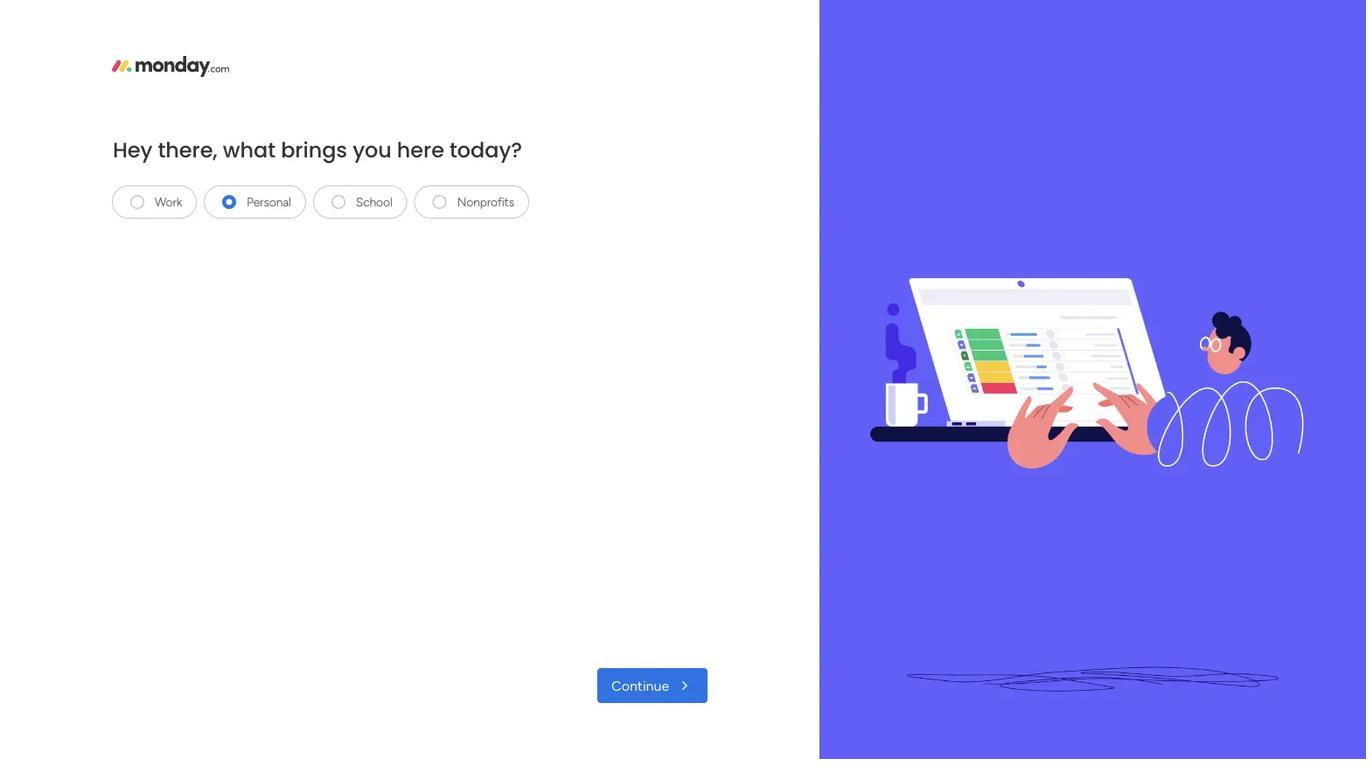 Task type: describe. For each thing, give the bounding box(es) containing it.
hey
[[113, 136, 153, 165]]

what
[[223, 136, 275, 165]]

hey there, what brings you here today?
[[113, 136, 522, 165]]

school
[[356, 195, 392, 209]]

what brings you here today? image
[[823, 0, 1363, 759]]

personal
[[247, 195, 291, 209]]

logo image
[[112, 56, 229, 77]]

continue button
[[597, 668, 708, 703]]



Task type: vqa. For each thing, say whether or not it's contained in the screenshot.
'logo'
yes



Task type: locate. For each thing, give the bounding box(es) containing it.
brings
[[281, 136, 347, 165]]

work
[[155, 195, 182, 209]]

here
[[397, 136, 444, 165]]

continue
[[611, 677, 669, 694]]

today?
[[450, 136, 522, 165]]

there,
[[158, 136, 217, 165]]

you
[[353, 136, 392, 165]]

nonprofits
[[457, 195, 514, 209]]



